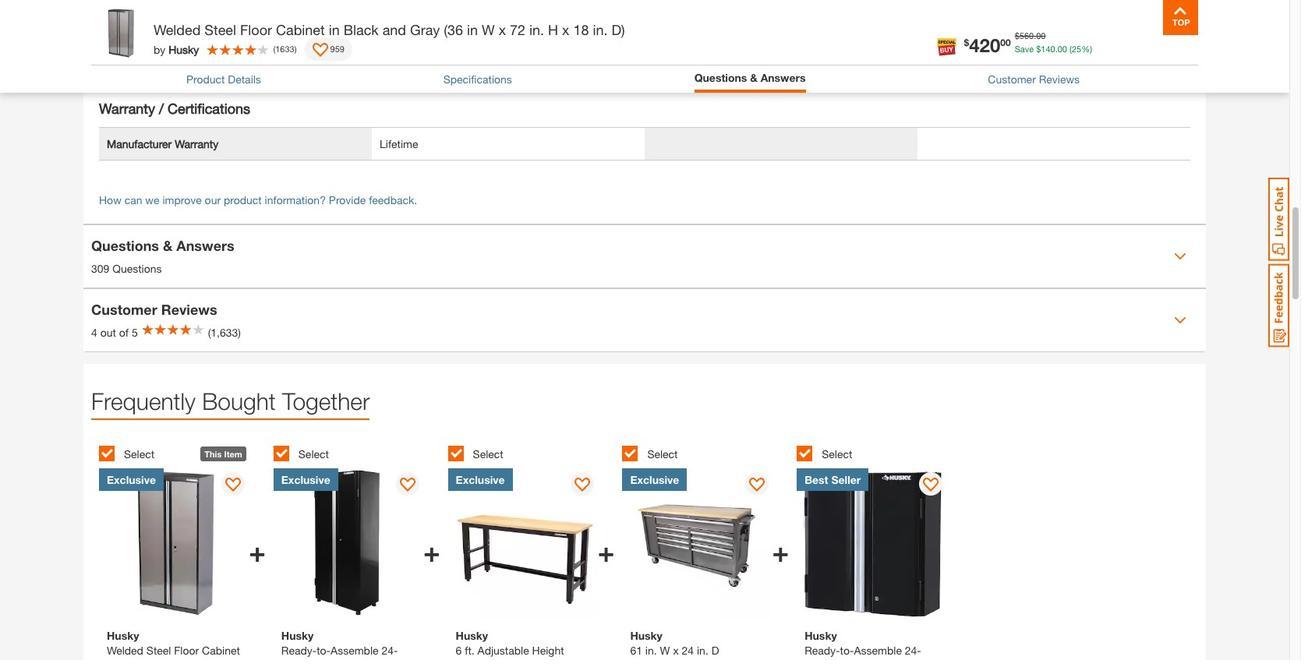 Task type: describe. For each thing, give the bounding box(es) containing it.
2 in from the left
[[467, 21, 478, 38]]

answers for questions & answers 309 questions
[[177, 237, 235, 254]]

select for husky ready-to-assemble 24- gauge steel wall mounte
[[822, 448, 853, 461]]

exclusive inside 1 / 5 group
[[107, 473, 156, 486]]

)
[[295, 43, 297, 54]]

24
[[682, 644, 694, 657]]

caret image
[[1175, 250, 1187, 262]]

together
[[282, 387, 370, 415]]

this
[[205, 449, 222, 459]]

gray
[[410, 21, 440, 38]]

6 ft. adjustable height solid wood top workbench in black for ready to assemble steel garage storage system image
[[448, 468, 598, 618]]

wall
[[868, 660, 889, 661]]

details
[[228, 72, 261, 86]]

to- for ready-to-assemble 24- gauge steel wall mounte
[[841, 644, 855, 657]]

24- for ready-to-assemble 24- gauge steel wall mounte
[[905, 644, 922, 657]]

husky for husky ready-to-assemble 24- gauge steel wall mounte
[[805, 629, 838, 643]]

0 horizontal spatial x
[[499, 21, 506, 38]]

540
[[380, 28, 398, 41]]

1 / 5 group
[[99, 437, 266, 661]]

display image inside 959 dropdown button
[[312, 43, 328, 59]]

duty
[[678, 660, 701, 661]]

140
[[1042, 43, 1056, 53]]

adjustable
[[478, 644, 529, 657]]

+ for husky 6 ft. adjustable height solid wood to
[[598, 535, 615, 568]]

exclusive for husky 6 ft. adjustable height solid wood to
[[456, 473, 505, 486]]

save
[[1015, 43, 1034, 53]]

frequently bought together
[[91, 387, 370, 415]]

best seller
[[805, 473, 861, 486]]

420
[[970, 34, 1001, 56]]

product
[[224, 193, 262, 206]]

exclusive for husky ready-to-assemble 24- gauge steel freestandin
[[281, 473, 331, 486]]

select for husky 6 ft. adjustable height solid wood to
[[473, 448, 504, 461]]

( inside '$ 560 . 00 save $ 140 . 00 ( 25 %)'
[[1070, 43, 1072, 53]]

%)
[[1082, 43, 1093, 53]]

gauge for ready-to-assemble 24- gauge steel wall mounte
[[805, 660, 837, 661]]

husky for husky ready-to-assemble 24- gauge steel freestandin
[[281, 629, 314, 643]]

25
[[1072, 43, 1082, 53]]

height
[[532, 644, 564, 657]]

by
[[154, 43, 166, 56]]

assemble for ready-to-assemble 24- gauge steel freestandin
[[331, 644, 379, 657]]

( 1633 )
[[273, 43, 297, 54]]

steel for best seller
[[841, 660, 865, 661]]

feedback.
[[369, 193, 417, 206]]

2 ( from the left
[[273, 43, 276, 54]]

d)
[[612, 21, 625, 38]]

display image for husky 6 ft. adjustable height solid wood to
[[575, 478, 590, 493]]

questions & answers 309 questions
[[91, 237, 235, 275]]

questions for questions & answers 309 questions
[[91, 237, 159, 254]]

this item
[[205, 449, 242, 459]]

61
[[631, 644, 643, 657]]

answers for questions & answers
[[761, 71, 806, 84]]

husky for husky 61 in. w x 24 in. d standard duty 10-drawe
[[631, 629, 663, 643]]

welded steel floor cabinet in black and gray (36 in w x 72 in. h x 18 in. d)
[[154, 21, 625, 38]]

5 / 5 group
[[797, 437, 964, 661]]

standard
[[631, 660, 675, 661]]

959
[[330, 43, 345, 54]]

in. left d
[[697, 644, 709, 657]]

ready- for ready-to-assemble 24- gauge steel wall mounte
[[805, 644, 841, 657]]

0 horizontal spatial reviews
[[161, 301, 217, 318]]

1 horizontal spatial reviews
[[1040, 72, 1080, 86]]

our
[[205, 193, 221, 206]]

(lb.)
[[216, 28, 233, 41]]

in. left h
[[530, 21, 545, 38]]

0 horizontal spatial warranty
[[99, 99, 155, 117]]

959 button
[[305, 37, 353, 61]]

welded
[[154, 21, 201, 38]]

10-
[[704, 660, 720, 661]]

ready-to-assemble 24-gauge steel wall mounted garage cabinet in black (28 in. w x 29.7 in. h x 12 in. d) image
[[797, 468, 947, 618]]

display image inside 1 / 5 group
[[226, 478, 241, 493]]

5
[[132, 326, 138, 339]]

1633
[[276, 43, 295, 54]]

display image for husky 61 in. w x 24 in. d standard duty 10-drawe
[[749, 478, 765, 493]]

assemble for ready-to-assemble 24- gauge steel wall mounte
[[854, 644, 902, 657]]

6
[[456, 644, 462, 657]]

4 / 5 group
[[623, 437, 790, 661]]

out
[[100, 326, 116, 339]]

provide
[[329, 193, 366, 206]]

feedback link image
[[1269, 264, 1290, 348]]

husky for husky 6 ft. adjustable height solid wood to
[[456, 629, 488, 643]]

husky 6 ft. adjustable height solid wood to
[[456, 629, 579, 661]]

frequently
[[91, 387, 196, 415]]

and
[[383, 21, 406, 38]]

d
[[712, 644, 720, 657]]

/
[[159, 99, 164, 117]]

lifetime
[[380, 137, 419, 150]]

2 horizontal spatial 00
[[1058, 43, 1068, 53]]

00 inside $ 420 00
[[1001, 36, 1011, 48]]

18
[[574, 21, 589, 38]]

questions for questions & answers
[[695, 71, 748, 84]]

questions & answers
[[695, 71, 806, 84]]

how can we improve our product information? provide feedback. link
[[99, 193, 417, 206]]

we
[[145, 193, 160, 206]]

how can we improve our product information? provide feedback.
[[99, 193, 417, 206]]



Task type: locate. For each thing, give the bounding box(es) containing it.
exclusive inside 3 / 5 "group"
[[456, 473, 505, 486]]

4
[[91, 326, 97, 339]]

0 vertical spatial .
[[1034, 30, 1037, 41]]

1 horizontal spatial x
[[562, 21, 570, 38]]

total
[[107, 28, 130, 41]]

display image inside 3 / 5 "group"
[[575, 478, 590, 493]]

husky inside husky 6 ft. adjustable height solid wood to
[[456, 629, 488, 643]]

1 to- from the left
[[317, 644, 331, 657]]

answers
[[761, 71, 806, 84], [177, 237, 235, 254]]

floor
[[240, 21, 272, 38]]

1 vertical spatial answers
[[177, 237, 235, 254]]

husky 61 in. w x 24 in. d standard duty 10-drawe
[[631, 629, 755, 661]]

weight
[[133, 28, 167, 41]]

x
[[499, 21, 506, 38], [562, 21, 570, 38], [673, 644, 679, 657]]

h
[[548, 21, 559, 38]]

2 exclusive from the left
[[281, 473, 331, 486]]

in right (36
[[467, 21, 478, 38]]

in. up the "standard"
[[646, 644, 657, 657]]

2 + from the left
[[424, 535, 440, 568]]

1 horizontal spatial in
[[467, 21, 478, 38]]

1 horizontal spatial customer
[[989, 72, 1037, 86]]

3 / 5 group
[[448, 437, 615, 661]]

1 ( from the left
[[1070, 43, 1072, 53]]

0 vertical spatial customer reviews
[[989, 72, 1080, 86]]

to- inside husky ready-to-assemble 24- gauge steel wall mounte
[[841, 644, 855, 657]]

select inside 1 / 5 group
[[124, 448, 155, 461]]

0 vertical spatial &
[[751, 71, 758, 84]]

1 vertical spatial customer reviews
[[91, 301, 217, 318]]

+
[[249, 535, 266, 568], [424, 535, 440, 568], [598, 535, 615, 568], [773, 535, 790, 568]]

560
[[1020, 30, 1034, 41]]

0 horizontal spatial 24-
[[382, 644, 398, 657]]

.
[[1034, 30, 1037, 41], [1056, 43, 1058, 53]]

bought
[[202, 387, 276, 415]]

to- for ready-to-assemble 24- gauge steel freestandin
[[317, 644, 331, 657]]

1 vertical spatial customer
[[91, 301, 157, 318]]

4 exclusive from the left
[[631, 473, 680, 486]]

+ for husky 61 in. w x 24 in. d standard duty 10-drawe
[[773, 535, 790, 568]]

display image for husky ready-to-assemble 24- gauge steel wall mounte
[[924, 478, 939, 493]]

husky inside husky ready-to-assemble 24- gauge steel freestandin
[[281, 629, 314, 643]]

1 vertical spatial reviews
[[161, 301, 217, 318]]

$ 560 . 00 save $ 140 . 00 ( 25 %)
[[1015, 30, 1093, 53]]

1 vertical spatial &
[[163, 237, 173, 254]]

customer reviews down save
[[989, 72, 1080, 86]]

2 display image from the left
[[400, 478, 416, 493]]

5 select from the left
[[822, 448, 853, 461]]

1 gauge from the left
[[281, 660, 314, 661]]

0 horizontal spatial ready-
[[281, 644, 317, 657]]

0 vertical spatial w
[[482, 21, 495, 38]]

how
[[99, 193, 122, 206]]

4 + from the left
[[773, 535, 790, 568]]

assemble inside husky ready-to-assemble 24- gauge steel wall mounte
[[854, 644, 902, 657]]

2 / 5 group
[[274, 437, 440, 661]]

$ left save
[[965, 36, 970, 48]]

2 24- from the left
[[905, 644, 922, 657]]

select inside 5 / 5 group
[[822, 448, 853, 461]]

1 + from the left
[[249, 535, 266, 568]]

+ inside 1 / 5 group
[[249, 535, 266, 568]]

display image inside "2 / 5" group
[[400, 478, 416, 493]]

0 horizontal spatial gauge
[[281, 660, 314, 661]]

gauge
[[281, 660, 314, 661], [805, 660, 837, 661]]

$ right save
[[1037, 43, 1042, 53]]

warranty left /
[[99, 99, 155, 117]]

caret image
[[1175, 314, 1187, 326]]

x left '72'
[[499, 21, 506, 38]]

$ up save
[[1015, 30, 1020, 41]]

x right h
[[562, 21, 570, 38]]

1 horizontal spatial warranty
[[175, 137, 219, 150]]

2 horizontal spatial $
[[1037, 43, 1042, 53]]

ready-to-assemble 24-gauge steel freestanding garage cabinet in black (30.5 in. w x 72 in. h x 18.3 in. d) image
[[274, 468, 424, 618]]

husky
[[169, 43, 199, 56], [281, 629, 314, 643], [456, 629, 488, 643], [631, 629, 663, 643], [805, 629, 838, 643]]

product image image
[[95, 8, 146, 59]]

$
[[1015, 30, 1020, 41], [965, 36, 970, 48], [1037, 43, 1042, 53]]

$ for 560
[[1015, 30, 1020, 41]]

exclusive for husky 61 in. w x 24 in. d standard duty 10-drawe
[[631, 473, 680, 486]]

1 horizontal spatial customer reviews
[[989, 72, 1080, 86]]

husky ready-to-assemble 24- gauge steel wall mounte
[[805, 629, 935, 661]]

display image inside 5 / 5 group
[[924, 478, 939, 493]]

gauge inside husky ready-to-assemble 24- gauge steel wall mounte
[[805, 660, 837, 661]]

0 horizontal spatial w
[[482, 21, 495, 38]]

00 left the 25 on the top right of page
[[1058, 43, 1068, 53]]

1 horizontal spatial ready-
[[805, 644, 841, 657]]

black
[[344, 21, 379, 38]]

2 assemble from the left
[[854, 644, 902, 657]]

+ inside 3 / 5 "group"
[[598, 535, 615, 568]]

select inside 3 / 5 "group"
[[473, 448, 504, 461]]

00 left save
[[1001, 36, 1011, 48]]

& for questions & answers 309 questions
[[163, 237, 173, 254]]

product
[[186, 72, 225, 86]]

0 horizontal spatial assemble
[[331, 644, 379, 657]]

00
[[1037, 30, 1046, 41], [1001, 36, 1011, 48], [1058, 43, 1068, 53]]

ft.
[[465, 644, 475, 657]]

0 horizontal spatial .
[[1034, 30, 1037, 41]]

3 exclusive from the left
[[456, 473, 505, 486]]

1 horizontal spatial gauge
[[805, 660, 837, 661]]

w up the "standard"
[[660, 644, 670, 657]]

1 horizontal spatial w
[[660, 644, 670, 657]]

2 to- from the left
[[841, 644, 855, 657]]

2 select from the left
[[299, 448, 329, 461]]

1 horizontal spatial assemble
[[854, 644, 902, 657]]

0 horizontal spatial customer
[[91, 301, 157, 318]]

w left '72'
[[482, 21, 495, 38]]

0 horizontal spatial (
[[273, 43, 276, 54]]

(36
[[444, 21, 463, 38]]

reviews
[[1040, 72, 1080, 86], [161, 301, 217, 318]]

manufacturer
[[107, 137, 172, 150]]

by husky
[[154, 43, 199, 56]]

assemble inside husky ready-to-assemble 24- gauge steel freestandin
[[331, 644, 379, 657]]

0 horizontal spatial 00
[[1001, 36, 1011, 48]]

1 horizontal spatial display image
[[400, 478, 416, 493]]

72
[[510, 21, 526, 38]]

1 horizontal spatial steel
[[317, 660, 341, 661]]

manufacturer warranty
[[107, 137, 219, 150]]

steel
[[205, 21, 236, 38], [317, 660, 341, 661], [841, 660, 865, 661]]

product details
[[186, 72, 261, 86]]

61 in. w x 24 in. d standard duty 10-drawer mobile workbench tool chest with sliding bin storage drawer in silver image
[[623, 468, 773, 618]]

1 ready- from the left
[[281, 644, 317, 657]]

total weight capacity (lb.)
[[107, 28, 233, 41]]

& inside questions & answers 309 questions
[[163, 237, 173, 254]]

exclusive inside "2 / 5" group
[[281, 473, 331, 486]]

customer up of
[[91, 301, 157, 318]]

reviews up '(1,633)'
[[161, 301, 217, 318]]

1 select from the left
[[124, 448, 155, 461]]

certifications
[[168, 99, 250, 117]]

in. left 'd)'
[[593, 21, 608, 38]]

&
[[751, 71, 758, 84], [163, 237, 173, 254]]

2 horizontal spatial steel
[[841, 660, 865, 661]]

1 horizontal spatial 24-
[[905, 644, 922, 657]]

exclusive inside 4 / 5 group
[[631, 473, 680, 486]]

1 display image from the left
[[226, 478, 241, 493]]

1 horizontal spatial 00
[[1037, 30, 1046, 41]]

1 in from the left
[[329, 21, 340, 38]]

0 vertical spatial customer
[[989, 72, 1037, 86]]

& for questions & answers
[[751, 71, 758, 84]]

steel for exclusive
[[317, 660, 341, 661]]

0 horizontal spatial in
[[329, 21, 340, 38]]

warranty
[[99, 99, 155, 117], [175, 137, 219, 150]]

1 vertical spatial warranty
[[175, 137, 219, 150]]

can
[[125, 193, 142, 206]]

solid
[[456, 660, 481, 661]]

capacity
[[170, 28, 213, 41]]

warranty down certifications
[[175, 137, 219, 150]]

gauge inside husky ready-to-assemble 24- gauge steel freestandin
[[281, 660, 314, 661]]

1 24- from the left
[[382, 644, 398, 657]]

top button
[[1164, 0, 1199, 35]]

ready- for ready-to-assemble 24- gauge steel freestandin
[[281, 644, 317, 657]]

husky ready-to-assemble 24- gauge steel freestandin
[[281, 629, 416, 661]]

0 horizontal spatial answers
[[177, 237, 235, 254]]

0 vertical spatial warranty
[[99, 99, 155, 117]]

24- for ready-to-assemble 24- gauge steel freestandin
[[382, 644, 398, 657]]

2 ready- from the left
[[805, 644, 841, 657]]

reviews down 140
[[1040, 72, 1080, 86]]

0 horizontal spatial $
[[965, 36, 970, 48]]

0 vertical spatial reviews
[[1040, 72, 1080, 86]]

warranty / certifications
[[99, 99, 250, 117]]

gauge for ready-to-assemble 24- gauge steel freestandin
[[281, 660, 314, 661]]

product details button
[[186, 71, 261, 87], [186, 71, 261, 87]]

select inside 4 / 5 group
[[648, 448, 678, 461]]

improve
[[163, 193, 202, 206]]

( left %)
[[1070, 43, 1072, 53]]

0 horizontal spatial customer reviews
[[91, 301, 217, 318]]

w
[[482, 21, 495, 38], [660, 644, 670, 657]]

w inside husky 61 in. w x 24 in. d standard duty 10-drawe
[[660, 644, 670, 657]]

customer down save
[[989, 72, 1037, 86]]

1 horizontal spatial to-
[[841, 644, 855, 657]]

ready-
[[281, 644, 317, 657], [805, 644, 841, 657]]

1 exclusive from the left
[[107, 473, 156, 486]]

live chat image
[[1269, 178, 1290, 261]]

24- inside husky ready-to-assemble 24- gauge steel freestandin
[[382, 644, 398, 657]]

4 out of 5
[[91, 326, 138, 339]]

4 select from the left
[[648, 448, 678, 461]]

in up 959
[[329, 21, 340, 38]]

1 horizontal spatial answers
[[761, 71, 806, 84]]

x left 24
[[673, 644, 679, 657]]

1 assemble from the left
[[331, 644, 379, 657]]

of
[[119, 326, 129, 339]]

select for husky 61 in. w x 24 in. d standard duty 10-drawe
[[648, 448, 678, 461]]

cabinet
[[276, 21, 325, 38]]

best
[[805, 473, 829, 486]]

1 vertical spatial questions
[[91, 237, 159, 254]]

1 vertical spatial .
[[1056, 43, 1058, 53]]

24- inside husky ready-to-assemble 24- gauge steel wall mounte
[[905, 644, 922, 657]]

questions & answers button
[[695, 69, 806, 89], [695, 69, 806, 86]]

display image
[[226, 478, 241, 493], [400, 478, 416, 493]]

0 horizontal spatial display image
[[226, 478, 241, 493]]

1 horizontal spatial &
[[751, 71, 758, 84]]

ready- inside husky ready-to-assemble 24- gauge steel freestandin
[[281, 644, 317, 657]]

wood
[[484, 660, 512, 661]]

$ inside $ 420 00
[[965, 36, 970, 48]]

answers inside questions & answers 309 questions
[[177, 237, 235, 254]]

2 vertical spatial questions
[[113, 262, 162, 275]]

3 + from the left
[[598, 535, 615, 568]]

to- inside husky ready-to-assemble 24- gauge steel freestandin
[[317, 644, 331, 657]]

0 horizontal spatial &
[[163, 237, 173, 254]]

select inside "2 / 5" group
[[299, 448, 329, 461]]

husky inside husky 61 in. w x 24 in. d standard duty 10-drawe
[[631, 629, 663, 643]]

steel inside husky ready-to-assemble 24- gauge steel wall mounte
[[841, 660, 865, 661]]

0 horizontal spatial steel
[[205, 21, 236, 38]]

309
[[91, 262, 109, 275]]

2 horizontal spatial x
[[673, 644, 679, 657]]

1 horizontal spatial $
[[1015, 30, 1020, 41]]

exclusive
[[107, 473, 156, 486], [281, 473, 331, 486], [456, 473, 505, 486], [631, 473, 680, 486]]

0 vertical spatial answers
[[761, 71, 806, 84]]

select for husky ready-to-assemble 24- gauge steel freestandin
[[299, 448, 329, 461]]

2 gauge from the left
[[805, 660, 837, 661]]

3 select from the left
[[473, 448, 504, 461]]

+ inside "2 / 5" group
[[424, 535, 440, 568]]

+ inside 4 / 5 group
[[773, 535, 790, 568]]

ready- inside husky ready-to-assemble 24- gauge steel wall mounte
[[805, 644, 841, 657]]

x inside husky 61 in. w x 24 in. d standard duty 10-drawe
[[673, 644, 679, 657]]

0 vertical spatial questions
[[695, 71, 748, 84]]

1 vertical spatial w
[[660, 644, 670, 657]]

questions
[[695, 71, 748, 84], [91, 237, 159, 254], [113, 262, 162, 275]]

1 horizontal spatial (
[[1070, 43, 1072, 53]]

information?
[[265, 193, 326, 206]]

item
[[224, 449, 242, 459]]

+ for husky ready-to-assemble 24- gauge steel freestandin
[[424, 535, 440, 568]]

husky inside husky ready-to-assemble 24- gauge steel wall mounte
[[805, 629, 838, 643]]

$ 420 00
[[965, 34, 1011, 56]]

$ for 420
[[965, 36, 970, 48]]

(1,633)
[[208, 326, 241, 339]]

(
[[1070, 43, 1072, 53], [273, 43, 276, 54]]

( left ) on the top of the page
[[273, 43, 276, 54]]

seller
[[832, 473, 861, 486]]

0 horizontal spatial to-
[[317, 644, 331, 657]]

customer reviews up 5
[[91, 301, 217, 318]]

display image
[[312, 43, 328, 59], [575, 478, 590, 493], [749, 478, 765, 493], [924, 478, 939, 493]]

steel inside husky ready-to-assemble 24- gauge steel freestandin
[[317, 660, 341, 661]]

customer reviews
[[989, 72, 1080, 86], [91, 301, 217, 318]]

24-
[[382, 644, 398, 657], [905, 644, 922, 657]]

specifications
[[444, 72, 512, 86]]

00 right "560"
[[1037, 30, 1046, 41]]

1 horizontal spatial .
[[1056, 43, 1058, 53]]

customer
[[989, 72, 1037, 86], [91, 301, 157, 318]]



Task type: vqa. For each thing, say whether or not it's contained in the screenshot.
FAST
no



